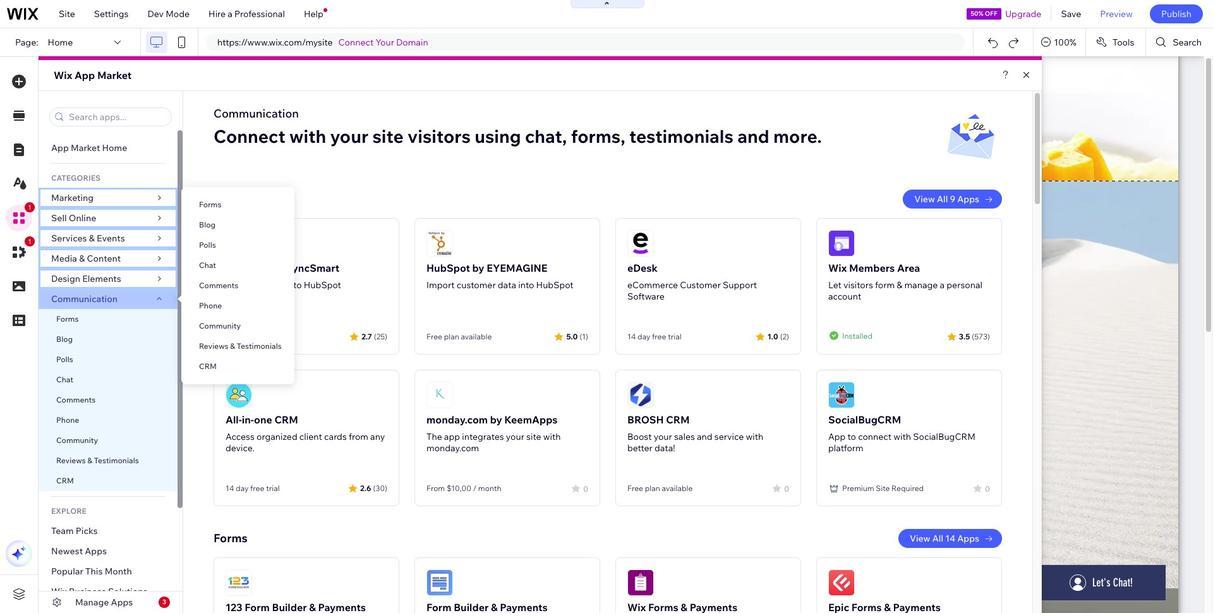 Task type: describe. For each thing, give the bounding box(es) containing it.
view all 9 apps
[[915, 193, 980, 205]]

month for monday.com
[[478, 484, 502, 493]]

software
[[628, 291, 665, 302]]

mode
[[166, 8, 190, 20]]

epic forms & payments logo image
[[829, 570, 855, 596]]

testimonials for crm 'link' corresponding to rightmost polls link
[[237, 341, 282, 351]]

area
[[898, 262, 921, 274]]

from $10,00 / month
[[427, 484, 502, 493]]

better
[[628, 443, 653, 454]]

and inside brosh crm boost your sales and service with better data!
[[697, 431, 713, 443]]

1 vertical spatial market
[[71, 142, 100, 154]]

visitors inside the communication connect with your site visitors using chat, forms, testimonials and more.
[[408, 125, 471, 147]]

ecommerce
[[628, 279, 678, 291]]

solutions
[[108, 586, 148, 597]]

client
[[300, 431, 322, 443]]

newest apps
[[51, 546, 107, 557]]

available for eyemagine
[[461, 332, 492, 341]]

14 day free trial for in-
[[226, 484, 280, 493]]

1 horizontal spatial socialbugcrm
[[914, 431, 976, 443]]

communication for communication
[[51, 293, 120, 305]]

the
[[427, 431, 442, 443]]

hire a professional
[[209, 8, 285, 20]]

testimonials
[[630, 125, 734, 147]]

(573)
[[973, 332, 991, 341]]

0 horizontal spatial a
[[228, 8, 233, 20]]

view all 9 apps link
[[904, 190, 1003, 209]]

phone link for "chat" link corresponding to rightmost polls link 'comments' link
[[181, 296, 294, 316]]

explore
[[51, 506, 87, 516]]

0 vertical spatial phone
[[199, 301, 222, 310]]

0 horizontal spatial home
[[48, 37, 73, 48]]

all for crm
[[938, 193, 949, 205]]

app market home
[[51, 142, 127, 154]]

support
[[723, 279, 757, 291]]

$30
[[246, 332, 260, 341]]

1 vertical spatial phone
[[56, 415, 79, 425]]

preview button
[[1091, 0, 1143, 28]]

team picks link
[[39, 521, 178, 541]]

events
[[97, 233, 125, 244]]

comments link for "chat" link related to leftmost polls link
[[39, 390, 178, 410]]

preview
[[1101, 8, 1134, 20]]

view all 14 apps link
[[899, 529, 1003, 548]]

a inside wix members area let visitors form & manage a personal account
[[940, 279, 945, 291]]

premium site required
[[843, 484, 924, 493]]

https://www.wix.com/mysite connect your domain
[[217, 37, 428, 48]]

reviews & testimonials link for crm 'link' corresponding to rightmost polls link
[[181, 336, 294, 357]]

community link for reviews & testimonials link corresponding to crm 'link' corresponding to leftmost polls link
[[39, 431, 178, 451]]

sell online link
[[39, 208, 178, 228]]

cards
[[324, 431, 347, 443]]

wix business solutions
[[51, 586, 148, 597]]

forms,
[[571, 125, 626, 147]]

1 horizontal spatial polls link
[[181, 235, 294, 255]]

wix members area let visitors form & manage a personal account
[[829, 262, 983, 302]]

in-
[[242, 413, 254, 426]]

elements
[[82, 273, 121, 284]]

forms inside hubspot by syncsmart sync wix forms to hubspot
[[266, 279, 292, 291]]

plan for boost
[[645, 484, 661, 493]]

100% button
[[1034, 28, 1086, 56]]

2.6
[[360, 483, 371, 493]]

forms link for blog link related to rightmost polls link
[[181, 195, 294, 215]]

/ for hubspot
[[262, 332, 265, 341]]

2 1 button from the top
[[6, 236, 35, 266]]

boost
[[628, 431, 652, 443]]

account
[[829, 291, 862, 302]]

visitors inside wix members area let visitors form & manage a personal account
[[844, 279, 874, 291]]

popular
[[51, 566, 83, 577]]

customer
[[457, 279, 496, 291]]

Search apps... field
[[65, 108, 168, 126]]

month
[[105, 566, 132, 577]]

view all 14 apps
[[910, 533, 980, 544]]

2.6 (30)
[[360, 483, 388, 493]]

trial for customer
[[668, 332, 682, 341]]

app for socialbugcrm
[[829, 431, 846, 443]]

0 for monday.com by keemapps
[[584, 484, 589, 493]]

wix inside hubspot by syncsmart sync wix forms to hubspot
[[248, 279, 264, 291]]

socialbugcrm logo image
[[829, 382, 855, 408]]

month for hubspot
[[267, 332, 290, 341]]

business
[[69, 586, 106, 597]]

reviews & testimonials for crm 'link' corresponding to leftmost polls link
[[56, 456, 139, 465]]

communication for communication connect with your site visitors using chat, forms, testimonials and more.
[[214, 106, 299, 121]]

(1)
[[580, 332, 589, 341]]

https://www.wix.com/mysite
[[217, 37, 333, 48]]

comments link for "chat" link corresponding to rightmost polls link
[[181, 276, 294, 296]]

reviews & testimonials link for crm 'link' corresponding to leftmost polls link
[[39, 451, 178, 471]]

crm link for rightmost polls link
[[181, 357, 294, 377]]

testimonials for crm 'link' corresponding to leftmost polls link
[[94, 456, 139, 465]]

platform
[[829, 443, 864, 454]]

blog for blog link related to rightmost polls link
[[199, 220, 216, 229]]

community for "chat" link corresponding to rightmost polls link 'comments' link
[[199, 321, 241, 331]]

polls for leftmost polls link
[[56, 355, 73, 364]]

from
[[349, 431, 369, 443]]

import
[[427, 279, 455, 291]]

(2)
[[781, 332, 790, 341]]

syncsmart
[[286, 262, 340, 274]]

free plan available for boost
[[628, 484, 693, 493]]

search
[[1174, 37, 1202, 48]]

brosh
[[628, 413, 664, 426]]

communication link
[[39, 289, 178, 309]]

search button
[[1147, 28, 1214, 56]]

community link for crm 'link' corresponding to rightmost polls link reviews & testimonials link
[[181, 316, 294, 336]]

from $30 / month
[[226, 332, 290, 341]]

hubspot right the into
[[536, 279, 574, 291]]

media & content link
[[39, 248, 178, 269]]

view for forms
[[910, 533, 931, 544]]

1 monday.com from the top
[[427, 413, 488, 426]]

manage
[[75, 597, 109, 608]]

manage
[[905, 279, 938, 291]]

1 horizontal spatial home
[[102, 142, 127, 154]]

all-
[[226, 413, 242, 426]]

service
[[715, 431, 744, 443]]

settings
[[94, 8, 129, 20]]

publish
[[1162, 8, 1192, 20]]

free for brosh crm
[[628, 484, 644, 493]]

community for "chat" link related to leftmost polls link 'comments' link
[[56, 436, 98, 445]]

popular this month link
[[39, 561, 178, 582]]

hubspot up import
[[427, 262, 470, 274]]

free for in-
[[250, 484, 265, 493]]

newest apps link
[[39, 541, 178, 561]]

into
[[519, 279, 534, 291]]

0 horizontal spatial site
[[59, 8, 75, 20]]

your inside monday.com by keemapps the app integrates your site with monday.com
[[506, 431, 525, 443]]

3.5
[[960, 332, 971, 341]]

reviews for crm 'link' corresponding to leftmost polls link
[[56, 456, 86, 465]]

app inside app market home link
[[51, 142, 69, 154]]

any
[[371, 431, 385, 443]]

app market home link
[[39, 138, 178, 158]]

reviews for crm 'link' corresponding to rightmost polls link
[[199, 341, 229, 351]]

reviews & testimonials for crm 'link' corresponding to rightmost polls link
[[199, 341, 282, 351]]

edesk
[[628, 262, 658, 274]]

chat for rightmost polls link
[[199, 260, 216, 270]]

your for boost
[[654, 431, 673, 443]]

tools button
[[1087, 28, 1146, 56]]

upgrade
[[1006, 8, 1042, 20]]

data
[[498, 279, 517, 291]]

0 vertical spatial market
[[97, 69, 132, 82]]

connect for connect with your site visitors using chat, forms, testimonials and more.
[[214, 125, 286, 147]]

monday.com by keemapps logo image
[[427, 382, 453, 408]]

day for in-
[[236, 484, 249, 493]]

comments for "chat" link related to leftmost polls link 'comments' link
[[56, 395, 96, 405]]

trial for one
[[266, 484, 280, 493]]

design elements link
[[39, 269, 178, 289]]

crm inside all-in-one crm access organized client cards from any device.
[[275, 413, 298, 426]]

chat,
[[525, 125, 567, 147]]



Task type: locate. For each thing, give the bounding box(es) containing it.
team
[[51, 525, 74, 537]]

0 horizontal spatial blog
[[56, 334, 73, 344]]

0 vertical spatial monday.com
[[427, 413, 488, 426]]

0 vertical spatial and
[[738, 125, 770, 147]]

1 vertical spatial monday.com
[[427, 443, 479, 454]]

a right hire
[[228, 8, 233, 20]]

to inside hubspot by syncsmart sync wix forms to hubspot
[[293, 279, 302, 291]]

free down device.
[[250, 484, 265, 493]]

free down 'software'
[[653, 332, 667, 341]]

free
[[427, 332, 443, 341], [628, 484, 644, 493]]

1 horizontal spatial phone
[[199, 301, 222, 310]]

save
[[1062, 8, 1082, 20]]

blog link for leftmost polls link
[[39, 329, 178, 350]]

personal
[[947, 279, 983, 291]]

phone link for "chat" link related to leftmost polls link 'comments' link
[[39, 410, 178, 431]]

to left connect
[[848, 431, 857, 443]]

0 horizontal spatial blog link
[[39, 329, 178, 350]]

chat link for leftmost polls link
[[39, 370, 178, 390]]

0 for brosh crm
[[785, 484, 790, 493]]

help
[[304, 8, 324, 20]]

1 left services on the top
[[28, 238, 32, 245]]

1 vertical spatial chat
[[56, 375, 73, 384]]

0 horizontal spatial free
[[250, 484, 265, 493]]

available down data!
[[662, 484, 693, 493]]

plan down data!
[[645, 484, 661, 493]]

1 left marketing
[[28, 204, 32, 211]]

1 1 from the top
[[28, 204, 32, 211]]

0 horizontal spatial free
[[427, 332, 443, 341]]

forms link up hubspot by syncsmart logo
[[181, 195, 294, 215]]

your inside the communication connect with your site visitors using chat, forms, testimonials and more.
[[330, 125, 369, 147]]

0 horizontal spatial reviews
[[56, 456, 86, 465]]

by for eyemagine
[[473, 262, 485, 274]]

visitors left using
[[408, 125, 471, 147]]

0 horizontal spatial polls
[[56, 355, 73, 364]]

view left 9
[[915, 193, 936, 205]]

1 horizontal spatial reviews & testimonials
[[199, 341, 282, 351]]

123 form builder & payments logo image
[[226, 570, 252, 596]]

0 horizontal spatial comments
[[56, 395, 96, 405]]

communication inside the communication connect with your site visitors using chat, forms, testimonials and more.
[[214, 106, 299, 121]]

&
[[89, 233, 95, 244], [79, 253, 85, 264], [897, 279, 903, 291], [230, 341, 235, 351], [87, 456, 92, 465]]

free plan available down data!
[[628, 484, 693, 493]]

2.7 (25)
[[362, 332, 388, 341]]

3 0 from the left
[[986, 484, 991, 493]]

day down device.
[[236, 484, 249, 493]]

brosh crm boost your sales and service with better data!
[[628, 413, 764, 454]]

chat link for rightmost polls link
[[181, 255, 294, 276]]

forms link for blog link associated with leftmost polls link
[[39, 309, 178, 329]]

1 horizontal spatial comments
[[199, 281, 238, 290]]

5.0
[[567, 332, 578, 341]]

free down better
[[628, 484, 644, 493]]

14 day free trial down device.
[[226, 484, 280, 493]]

0 vertical spatial crm link
[[181, 357, 294, 377]]

blog link down 'communication' link
[[39, 329, 178, 350]]

hubspot by eyemagine import customer data into hubspot
[[427, 262, 574, 291]]

2 horizontal spatial 0
[[986, 484, 991, 493]]

1 for 2nd 1 button from the bottom
[[28, 204, 32, 211]]

hubspot up 'sync'
[[226, 262, 269, 274]]

0 vertical spatial phone link
[[181, 296, 294, 316]]

0 horizontal spatial comments link
[[39, 390, 178, 410]]

14 for ecommerce
[[628, 332, 636, 341]]

available down customer
[[461, 332, 492, 341]]

community
[[199, 321, 241, 331], [56, 436, 98, 445]]

wix inside wix members area let visitors form & manage a personal account
[[829, 262, 847, 274]]

1 vertical spatial crm link
[[39, 471, 178, 491]]

edesk logo image
[[628, 230, 654, 257]]

monday.com up the $10,00
[[427, 443, 479, 454]]

all-in-one crm logo image
[[226, 382, 252, 408]]

app up the "search apps..." field
[[75, 69, 95, 82]]

day down 'software'
[[638, 332, 651, 341]]

blog for blog link associated with leftmost polls link
[[56, 334, 73, 344]]

to
[[293, 279, 302, 291], [848, 431, 857, 443]]

0 vertical spatial app
[[75, 69, 95, 82]]

hubspot down syncsmart
[[304, 279, 341, 291]]

home down the "search apps..." field
[[102, 142, 127, 154]]

from left the $10,00
[[427, 484, 445, 493]]

1 vertical spatial phone link
[[39, 410, 178, 431]]

2 vertical spatial 14
[[946, 533, 956, 544]]

0 horizontal spatial polls link
[[39, 350, 178, 370]]

with inside monday.com by keemapps the app integrates your site with monday.com
[[544, 431, 561, 443]]

blog link up 'sync'
[[181, 215, 294, 235]]

0 horizontal spatial connect
[[214, 125, 286, 147]]

by left syncsmart
[[272, 262, 284, 274]]

2 horizontal spatial by
[[490, 413, 502, 426]]

monday.com
[[427, 413, 488, 426], [427, 443, 479, 454]]

(30)
[[373, 483, 388, 493]]

your for with
[[330, 125, 369, 147]]

reviews left $30
[[199, 341, 229, 351]]

communication connect with your site visitors using chat, forms, testimonials and more.
[[214, 106, 822, 147]]

crm link
[[181, 357, 294, 377], [39, 471, 178, 491]]

and right the sales
[[697, 431, 713, 443]]

connect
[[339, 37, 374, 48], [214, 125, 286, 147]]

0
[[584, 484, 589, 493], [785, 484, 790, 493], [986, 484, 991, 493]]

0 vertical spatial communication
[[214, 106, 299, 121]]

visitors down members
[[844, 279, 874, 291]]

wix members area logo image
[[829, 230, 855, 257]]

let
[[829, 279, 842, 291]]

1 horizontal spatial chat
[[199, 260, 216, 270]]

newest
[[51, 546, 83, 557]]

/ for monday.com
[[473, 484, 477, 493]]

0 horizontal spatial phone
[[56, 415, 79, 425]]

0 vertical spatial visitors
[[408, 125, 471, 147]]

& inside wix members area let visitors form & manage a personal account
[[897, 279, 903, 291]]

14
[[628, 332, 636, 341], [226, 484, 234, 493], [946, 533, 956, 544]]

2 1 from the top
[[28, 238, 32, 245]]

wix for wix app market
[[54, 69, 72, 82]]

all
[[938, 193, 949, 205], [933, 533, 944, 544]]

popular this month
[[51, 566, 132, 577]]

month
[[267, 332, 290, 341], [478, 484, 502, 493]]

1 horizontal spatial reviews & testimonials link
[[181, 336, 294, 357]]

0 vertical spatial all
[[938, 193, 949, 205]]

home up wix app market
[[48, 37, 73, 48]]

/ right the $10,00
[[473, 484, 477, 493]]

1 horizontal spatial a
[[940, 279, 945, 291]]

premium
[[843, 484, 875, 493]]

0 vertical spatial to
[[293, 279, 302, 291]]

by inside hubspot by eyemagine import customer data into hubspot
[[473, 262, 485, 274]]

1 1 button from the top
[[6, 202, 35, 231]]

home
[[48, 37, 73, 48], [102, 142, 127, 154]]

members
[[850, 262, 895, 274]]

0 vertical spatial trial
[[668, 332, 682, 341]]

1 vertical spatial socialbugcrm
[[914, 431, 976, 443]]

to down syncsmart
[[293, 279, 302, 291]]

access
[[226, 431, 255, 443]]

month right $30
[[267, 332, 290, 341]]

1 for 2nd 1 button
[[28, 238, 32, 245]]

market up the "search apps..." field
[[97, 69, 132, 82]]

1 vertical spatial home
[[102, 142, 127, 154]]

by inside hubspot by syncsmart sync wix forms to hubspot
[[272, 262, 284, 274]]

0 horizontal spatial community link
[[39, 431, 178, 451]]

/ right $30
[[262, 332, 265, 341]]

media & content
[[51, 253, 121, 264]]

crm inside brosh crm boost your sales and service with better data!
[[666, 413, 690, 426]]

market up categories
[[71, 142, 100, 154]]

app inside socialbugcrm app to connect with socialbugcrm platform
[[829, 431, 846, 443]]

0 vertical spatial testimonials
[[237, 341, 282, 351]]

14 day free trial
[[628, 332, 682, 341], [226, 484, 280, 493]]

site right the premium at the bottom right
[[876, 484, 890, 493]]

1 horizontal spatial 14 day free trial
[[628, 332, 682, 341]]

0 horizontal spatial community
[[56, 436, 98, 445]]

phone
[[199, 301, 222, 310], [56, 415, 79, 425]]

1 vertical spatial a
[[940, 279, 945, 291]]

domain
[[396, 37, 428, 48]]

sell
[[51, 212, 67, 224]]

by up integrates
[[490, 413, 502, 426]]

integrates
[[462, 431, 504, 443]]

1 vertical spatial connect
[[214, 125, 286, 147]]

1 vertical spatial to
[[848, 431, 857, 443]]

2 horizontal spatial app
[[829, 431, 846, 443]]

0 vertical spatial 14 day free trial
[[628, 332, 682, 341]]

1 horizontal spatial forms link
[[181, 195, 294, 215]]

0 horizontal spatial phone link
[[39, 410, 178, 431]]

0 vertical spatial available
[[461, 332, 492, 341]]

14 day free trial for ecommerce
[[628, 332, 682, 341]]

site inside monday.com by keemapps the app integrates your site with monday.com
[[527, 431, 542, 443]]

wix for wix business solutions
[[51, 586, 67, 597]]

team picks
[[51, 525, 98, 537]]

trial down "organized"
[[266, 484, 280, 493]]

1 horizontal spatial day
[[638, 332, 651, 341]]

1 horizontal spatial chat link
[[181, 255, 294, 276]]

comments for "chat" link corresponding to rightmost polls link 'comments' link
[[199, 281, 238, 290]]

services
[[51, 233, 87, 244]]

1 0 from the left
[[584, 484, 589, 493]]

free plan available for eyemagine
[[427, 332, 492, 341]]

more.
[[774, 125, 822, 147]]

0 horizontal spatial socialbugcrm
[[829, 413, 902, 426]]

hubspot by syncsmart logo image
[[226, 230, 252, 257]]

design
[[51, 273, 80, 284]]

0 vertical spatial site
[[373, 125, 404, 147]]

0 vertical spatial polls link
[[181, 235, 294, 255]]

0 vertical spatial home
[[48, 37, 73, 48]]

all-in-one crm access organized client cards from any device.
[[226, 413, 385, 454]]

by up customer
[[473, 262, 485, 274]]

free
[[653, 332, 667, 341], [250, 484, 265, 493]]

professional
[[235, 8, 285, 20]]

1 vertical spatial comments link
[[39, 390, 178, 410]]

polls for rightmost polls link
[[199, 240, 216, 250]]

app up categories
[[51, 142, 69, 154]]

socialbugcrm up connect
[[829, 413, 902, 426]]

trial
[[668, 332, 682, 341], [266, 484, 280, 493]]

sales
[[675, 431, 695, 443]]

day for ecommerce
[[638, 332, 651, 341]]

1 horizontal spatial free
[[653, 332, 667, 341]]

required
[[892, 484, 924, 493]]

1 vertical spatial all
[[933, 533, 944, 544]]

1 horizontal spatial polls
[[199, 240, 216, 250]]

0 vertical spatial blog link
[[181, 215, 294, 235]]

1 horizontal spatial your
[[506, 431, 525, 443]]

1 horizontal spatial site
[[527, 431, 542, 443]]

view down required
[[910, 533, 931, 544]]

view
[[915, 193, 936, 205], [910, 533, 931, 544]]

site left settings
[[59, 8, 75, 20]]

1 button left sell in the left top of the page
[[6, 202, 35, 231]]

0 vertical spatial polls
[[199, 240, 216, 250]]

with inside brosh crm boost your sales and service with better data!
[[746, 431, 764, 443]]

socialbugcrm up required
[[914, 431, 976, 443]]

1 horizontal spatial free
[[628, 484, 644, 493]]

view for crm
[[915, 193, 936, 205]]

crm link up "all-in-one crm logo"
[[181, 357, 294, 377]]

hubspot by eyemagine logo image
[[427, 230, 453, 257]]

available for boost
[[662, 484, 693, 493]]

with
[[290, 125, 326, 147], [544, 431, 561, 443], [746, 431, 764, 443], [894, 431, 912, 443]]

polls link up 'sync'
[[181, 235, 294, 255]]

your inside brosh crm boost your sales and service with better data!
[[654, 431, 673, 443]]

with inside socialbugcrm app to connect with socialbugcrm platform
[[894, 431, 912, 443]]

a right manage on the top right of the page
[[940, 279, 945, 291]]

data!
[[655, 443, 676, 454]]

0 horizontal spatial your
[[330, 125, 369, 147]]

1 vertical spatial free
[[250, 484, 265, 493]]

1 horizontal spatial /
[[473, 484, 477, 493]]

reviews & testimonials up "all-in-one crm logo"
[[199, 341, 282, 351]]

0 horizontal spatial communication
[[51, 293, 120, 305]]

1 horizontal spatial available
[[662, 484, 693, 493]]

2.7
[[362, 332, 372, 341]]

app left connect
[[829, 431, 846, 443]]

1 horizontal spatial community link
[[181, 316, 294, 336]]

free plan available down customer
[[427, 332, 492, 341]]

2 0 from the left
[[785, 484, 790, 493]]

1 horizontal spatial 0
[[785, 484, 790, 493]]

by
[[272, 262, 284, 274], [473, 262, 485, 274], [490, 413, 502, 426]]

brosh crm logo image
[[628, 382, 654, 408]]

14 for in-
[[226, 484, 234, 493]]

free down import
[[427, 332, 443, 341]]

trial down ecommerce
[[668, 332, 682, 341]]

from for hubspot by syncsmart
[[226, 332, 244, 341]]

chat for leftmost polls link
[[56, 375, 73, 384]]

1 horizontal spatial plan
[[645, 484, 661, 493]]

comments
[[199, 281, 238, 290], [56, 395, 96, 405]]

monday.com up app
[[427, 413, 488, 426]]

14 inside view all 14 apps link
[[946, 533, 956, 544]]

eyemagine
[[487, 262, 548, 274]]

publish button
[[1151, 4, 1204, 23]]

plan for eyemagine
[[444, 332, 459, 341]]

plan down import
[[444, 332, 459, 341]]

0 vertical spatial chat link
[[181, 255, 294, 276]]

socialbugcrm app to connect with socialbugcrm platform
[[829, 413, 976, 454]]

1 horizontal spatial from
[[427, 484, 445, 493]]

app
[[75, 69, 95, 82], [51, 142, 69, 154], [829, 431, 846, 443]]

by inside monday.com by keemapps the app integrates your site with monday.com
[[490, 413, 502, 426]]

1 horizontal spatial blog
[[199, 220, 216, 229]]

free for ecommerce
[[653, 332, 667, 341]]

1 horizontal spatial reviews
[[199, 341, 229, 351]]

to inside socialbugcrm app to connect with socialbugcrm platform
[[848, 431, 857, 443]]

0 vertical spatial free plan available
[[427, 332, 492, 341]]

wix forms & payments logo image
[[628, 570, 654, 596]]

from for monday.com by keemapps
[[427, 484, 445, 493]]

0 horizontal spatial free plan available
[[427, 332, 492, 341]]

1 vertical spatial and
[[697, 431, 713, 443]]

tools
[[1113, 37, 1135, 48]]

2 monday.com from the top
[[427, 443, 479, 454]]

by for syncsmart
[[272, 262, 284, 274]]

1 vertical spatial reviews & testimonials link
[[39, 451, 178, 471]]

0 vertical spatial comments link
[[181, 276, 294, 296]]

wix for wix members area let visitors form & manage a personal account
[[829, 262, 847, 274]]

services & events
[[51, 233, 125, 244]]

5.0 (1)
[[567, 332, 589, 341]]

1 button left "media"
[[6, 236, 35, 266]]

connect for connect your domain
[[339, 37, 374, 48]]

apps
[[958, 193, 980, 205], [958, 533, 980, 544], [85, 546, 107, 557], [111, 597, 133, 608]]

crm link for leftmost polls link
[[39, 471, 178, 491]]

14 day free trial down 'software'
[[628, 332, 682, 341]]

100%
[[1055, 37, 1077, 48]]

forms link down design elements link
[[39, 309, 178, 329]]

form builder & payments  logo image
[[427, 570, 453, 596]]

blog link for rightmost polls link
[[181, 215, 294, 235]]

monday.com by keemapps the app integrates your site with monday.com
[[427, 413, 561, 454]]

reviews & testimonials up explore at left
[[56, 456, 139, 465]]

crm link up explore at left
[[39, 471, 178, 491]]

month right the $10,00
[[478, 484, 502, 493]]

visitors
[[408, 125, 471, 147], [844, 279, 874, 291]]

with inside the communication connect with your site visitors using chat, forms, testimonials and more.
[[290, 125, 326, 147]]

0 horizontal spatial chat
[[56, 375, 73, 384]]

0 horizontal spatial 14
[[226, 484, 234, 493]]

connect inside the communication connect with your site visitors using chat, forms, testimonials and more.
[[214, 125, 286, 147]]

polls link
[[181, 235, 294, 255], [39, 350, 178, 370]]

polls link down 'communication' link
[[39, 350, 178, 370]]

services & events link
[[39, 228, 178, 248]]

and left more.
[[738, 125, 770, 147]]

this
[[85, 566, 103, 577]]

1 horizontal spatial 14
[[628, 332, 636, 341]]

reviews up explore at left
[[56, 456, 86, 465]]

0 vertical spatial view
[[915, 193, 936, 205]]

your
[[330, 125, 369, 147], [506, 431, 525, 443], [654, 431, 673, 443]]

app for wix
[[75, 69, 95, 82]]

0 vertical spatial forms link
[[181, 195, 294, 215]]

0 vertical spatial chat
[[199, 260, 216, 270]]

by for keemapps
[[490, 413, 502, 426]]

all for forms
[[933, 533, 944, 544]]

0 horizontal spatial forms link
[[39, 309, 178, 329]]

and inside the communication connect with your site visitors using chat, forms, testimonials and more.
[[738, 125, 770, 147]]

save button
[[1052, 0, 1091, 28]]

0 horizontal spatial available
[[461, 332, 492, 341]]

/
[[262, 332, 265, 341], [473, 484, 477, 493]]

0 horizontal spatial site
[[373, 125, 404, 147]]

off
[[986, 9, 998, 18]]

0 vertical spatial plan
[[444, 332, 459, 341]]

0 for socialbugcrm
[[986, 484, 991, 493]]

0 horizontal spatial day
[[236, 484, 249, 493]]

(25)
[[374, 332, 388, 341]]

free for hubspot by eyemagine
[[427, 332, 443, 341]]

reviews & testimonials
[[199, 341, 282, 351], [56, 456, 139, 465]]

from left $30
[[226, 332, 244, 341]]

edesk ecommerce customer support software
[[628, 262, 757, 302]]

site inside the communication connect with your site visitors using chat, forms, testimonials and more.
[[373, 125, 404, 147]]

manage apps
[[75, 597, 133, 608]]

9
[[951, 193, 956, 205]]

forms
[[199, 200, 222, 209], [266, 279, 292, 291], [56, 314, 79, 324], [214, 531, 248, 546]]

form
[[876, 279, 895, 291]]

1 horizontal spatial community
[[199, 321, 241, 331]]

1 vertical spatial site
[[876, 484, 890, 493]]

1 button
[[6, 202, 35, 231], [6, 236, 35, 266]]

0 vertical spatial 1 button
[[6, 202, 35, 231]]



Task type: vqa. For each thing, say whether or not it's contained in the screenshot.
Forms
yes



